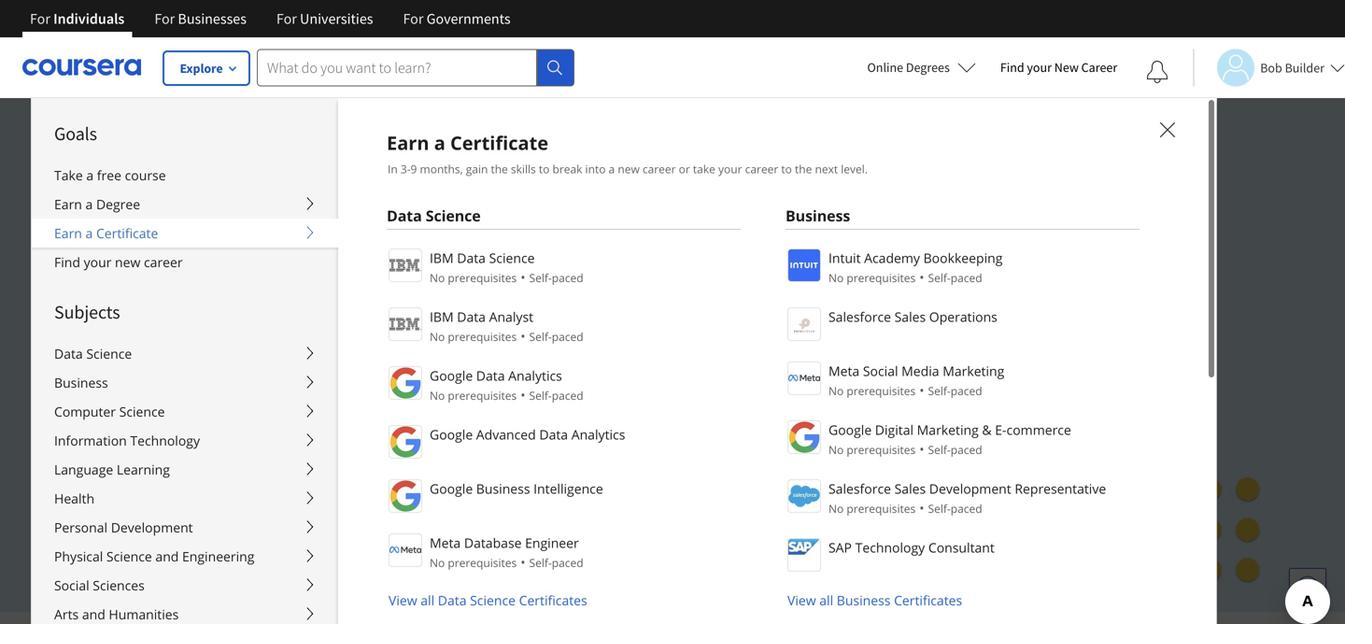 Task type: describe. For each thing, give the bounding box(es) containing it.
intelligence
[[534, 480, 603, 497]]

meta social media marketing no prerequisites • self-paced
[[829, 362, 1004, 399]]

unlimited access to 7,000+ world-class courses, hands-on projects, and job-ready certificate programs—all included in your subscription
[[131, 262, 703, 356]]

free
[[235, 462, 264, 480]]

or $399 /year with 14-day money-back guarantee
[[131, 506, 446, 523]]

day inside button
[[209, 462, 233, 480]]

language learning
[[54, 461, 170, 478]]

bookkeeping
[[923, 249, 1003, 267]]

no inside "ibm data analyst no prerequisites • self-paced"
[[430, 329, 445, 344]]

sales for development
[[895, 480, 926, 497]]

language learning button
[[32, 455, 338, 484]]

marketing inside google digital marketing & e-commerce no prerequisites • self-paced
[[917, 421, 979, 439]]

development inside dropdown button
[[111, 518, 193, 536]]

all for data science
[[421, 591, 434, 609]]

in
[[685, 295, 703, 323]]

science inside dropdown button
[[106, 547, 152, 565]]

for for governments
[[403, 9, 424, 28]]

arts and humanities button
[[32, 600, 338, 624]]

1 horizontal spatial career
[[643, 161, 676, 177]]

science down 'months,'
[[426, 206, 481, 226]]

online degrees button
[[852, 47, 991, 88]]

no inside google data analytics no prerequisites • self-paced
[[430, 388, 445, 403]]

science down "meta database engineer no prerequisites • self-paced"
[[470, 591, 516, 609]]

$399
[[148, 506, 178, 523]]

bob builder button
[[1193, 49, 1345, 86]]

prerequisites inside ibm data science no prerequisites • self-paced
[[448, 270, 517, 285]]

paced inside ibm data science no prerequisites • self-paced
[[552, 270, 583, 285]]

list for business
[[786, 247, 1140, 610]]

9
[[411, 161, 417, 177]]

self- inside salesforce sales development representative no prerequisites • self-paced
[[928, 501, 951, 516]]

arts and humanities
[[54, 605, 179, 623]]

information technology
[[54, 432, 200, 449]]

analytics inside google advanced data analytics link
[[571, 426, 625, 443]]

certificate for earn a certificate in 3-9 months, gain the skills to break into a new career or take your career to the next level.
[[450, 130, 548, 156]]

new
[[1054, 59, 1079, 76]]

information technology button
[[32, 426, 338, 455]]

find for find your new career
[[1000, 59, 1024, 76]]

data inside ibm data science no prerequisites • self-paced
[[457, 249, 486, 267]]

/year
[[178, 506, 212, 523]]

academy
[[864, 249, 920, 267]]

science inside popup button
[[119, 403, 165, 420]]

google advanced data analytics
[[430, 426, 625, 443]]

• inside ibm data science no prerequisites • self-paced
[[521, 268, 525, 286]]

data science button
[[32, 339, 338, 368]]

computer science
[[54, 403, 165, 420]]

courses,
[[504, 262, 583, 290]]

consultant
[[928, 539, 995, 556]]

prerequisites inside salesforce sales development representative no prerequisites • self-paced
[[847, 501, 916, 516]]

self- inside google digital marketing & e-commerce no prerequisites • self-paced
[[928, 442, 951, 457]]

• inside meta social media marketing no prerequisites • self-paced
[[919, 381, 924, 399]]

sap technology consultant
[[829, 539, 995, 556]]

world-
[[391, 262, 453, 290]]

• inside "meta database engineer no prerequisites • self-paced"
[[521, 553, 525, 571]]

salesforce for salesforce sales development representative no prerequisites • self-paced
[[829, 480, 891, 497]]

data inside google data analytics no prerequisites • self-paced
[[476, 367, 505, 384]]

view for business
[[787, 591, 816, 609]]

development inside salesforce sales development representative no prerequisites • self-paced
[[929, 480, 1011, 497]]

humanities
[[109, 605, 179, 623]]

• inside "ibm data analyst no prerequisites • self-paced"
[[521, 327, 525, 345]]

anytime
[[255, 419, 309, 436]]

data right advanced
[[539, 426, 568, 443]]

prerequisites inside the intuit academy bookkeeping no prerequisites • self-paced
[[847, 270, 916, 285]]

find your new career link
[[991, 56, 1127, 79]]

start 7-day free trial
[[161, 462, 296, 480]]

meta database engineer no prerequisites • self-paced
[[430, 534, 583, 571]]

ibm data science no prerequisites • self-paced
[[430, 249, 583, 286]]

intuit
[[829, 249, 861, 267]]

online degrees
[[867, 59, 950, 76]]

list for data science
[[387, 247, 741, 610]]

engineering
[[182, 547, 254, 565]]

no inside google digital marketing & e-commerce no prerequisites • self-paced
[[829, 442, 844, 457]]

intuit academy bookkeeping no prerequisites • self-paced
[[829, 249, 1003, 286]]

businesses
[[178, 9, 247, 28]]

ibm for ibm data science
[[430, 249, 454, 267]]

your left new
[[1027, 59, 1052, 76]]

guarantee
[[378, 506, 446, 523]]

free
[[97, 166, 121, 184]]

start
[[161, 462, 193, 480]]

with
[[216, 506, 245, 523]]

ibm data analyst no prerequisites • self-paced
[[430, 308, 583, 345]]

information
[[54, 432, 127, 449]]

marketing inside meta social media marketing no prerequisites • self-paced
[[943, 362, 1004, 380]]

data science inside earn a certificate menu item
[[387, 206, 481, 226]]

google for google digital marketing & e-commerce no prerequisites • self-paced
[[829, 421, 872, 439]]

prerequisites inside google data analytics no prerequisites • self-paced
[[448, 388, 517, 403]]

for universities
[[276, 9, 373, 28]]

1 vertical spatial day
[[268, 506, 291, 523]]

career
[[1081, 59, 1117, 76]]

computer
[[54, 403, 116, 420]]

learning
[[117, 461, 170, 478]]

gain
[[466, 161, 488, 177]]

google advanced data analytics link
[[387, 423, 741, 459]]

• inside google digital marketing & e-commerce no prerequisites • self-paced
[[919, 440, 924, 458]]

no inside "meta database engineer no prerequisites • self-paced"
[[430, 555, 445, 570]]

sap
[[829, 539, 852, 556]]

for for individuals
[[30, 9, 50, 28]]

3-
[[401, 161, 411, 177]]

14-
[[249, 506, 268, 523]]

7-
[[196, 462, 209, 480]]

on
[[654, 262, 679, 290]]

for individuals
[[30, 9, 125, 28]]

1 certificates from the left
[[519, 591, 587, 609]]

sap technology consultant link
[[786, 536, 1140, 572]]

course
[[125, 166, 166, 184]]

earn a degree button
[[32, 190, 338, 219]]

earn for earn a certificate
[[54, 224, 82, 242]]

certificate
[[357, 295, 451, 323]]

new inside the earn a certificate in 3-9 months, gain the skills to break into a new career or take your career to the next level.
[[618, 161, 640, 177]]

prerequisites inside google digital marketing & e-commerce no prerequisites • self-paced
[[847, 442, 916, 457]]

help center image
[[1297, 575, 1319, 598]]

take
[[54, 166, 83, 184]]

google business intelligence link
[[387, 477, 741, 513]]

close image
[[1156, 118, 1180, 142]]

take
[[693, 161, 715, 177]]

certificate for earn a certificate
[[96, 224, 158, 242]]

money-
[[295, 506, 344, 523]]

programs—all
[[456, 295, 592, 323]]

coursera plus image
[[131, 175, 415, 203]]

science inside ibm data science no prerequisites • self-paced
[[489, 249, 535, 267]]

engineer
[[525, 534, 579, 552]]

job-
[[260, 295, 297, 323]]

hands-
[[589, 262, 654, 290]]

business down the next
[[786, 206, 850, 226]]

social sciences
[[54, 576, 145, 594]]

analytics inside google data analytics no prerequisites • self-paced
[[508, 367, 562, 384]]

online
[[867, 59, 903, 76]]

self- inside meta social media marketing no prerequisites • self-paced
[[928, 383, 951, 398]]

database
[[464, 534, 522, 552]]

technology for information
[[130, 432, 200, 449]]

all for business
[[819, 591, 833, 609]]

start 7-day free trial button
[[131, 449, 326, 493]]

0 horizontal spatial or
[[131, 506, 145, 523]]

salesforce sales operations link
[[786, 305, 1140, 341]]

partnername logo image inside google business intelligence link
[[389, 479, 422, 513]]

self- inside "meta database engineer no prerequisites • self-paced"
[[529, 555, 552, 570]]

your inside unlimited access to 7,000+ world-class courses, hands-on projects, and job-ready certificate programs—all included in your subscription
[[131, 328, 175, 356]]

arts
[[54, 605, 79, 623]]

meta for meta database engineer
[[430, 534, 461, 552]]

7,000+
[[322, 262, 386, 290]]

degrees
[[906, 59, 950, 76]]



Task type: vqa. For each thing, say whether or not it's contained in the screenshot.
leftmost I
no



Task type: locate. For each thing, give the bounding box(es) containing it.
the
[[491, 161, 508, 177], [795, 161, 812, 177]]

your
[[1027, 59, 1052, 76], [718, 161, 742, 177], [84, 253, 112, 271], [131, 328, 175, 356]]

&
[[982, 421, 992, 439]]

governments
[[427, 9, 511, 28]]

day left money-
[[268, 506, 291, 523]]

find inside explore menu element
[[54, 253, 80, 271]]

2 for from the left
[[154, 9, 175, 28]]

0 vertical spatial day
[[209, 462, 233, 480]]

commerce
[[1007, 421, 1071, 439]]

partnername logo image inside sap technology consultant link
[[787, 538, 821, 572]]

prerequisites down digital
[[847, 442, 916, 457]]

science up information technology
[[119, 403, 165, 420]]

sales up sap technology consultant
[[895, 480, 926, 497]]

paced up &
[[951, 383, 982, 398]]

ibm up certificate
[[430, 249, 454, 267]]

take a free course
[[54, 166, 166, 184]]

• down media
[[919, 381, 924, 399]]

earn inside popup button
[[54, 224, 82, 242]]

self- up consultant at the right bottom of page
[[928, 501, 951, 516]]

and
[[218, 295, 255, 323], [155, 547, 179, 565], [82, 605, 105, 623]]

coursera image
[[22, 53, 141, 82]]

your down 'earn a certificate'
[[84, 253, 112, 271]]

sciences
[[93, 576, 145, 594]]

1 salesforce from the top
[[829, 308, 891, 326]]

1 vertical spatial social
[[54, 576, 89, 594]]

1 vertical spatial certificate
[[96, 224, 158, 242]]

earn inside the earn a certificate in 3-9 months, gain the skills to break into a new career or take your career to the next level.
[[387, 130, 429, 156]]

1 ibm from the top
[[430, 249, 454, 267]]

google for google data analytics no prerequisites • self-paced
[[430, 367, 473, 384]]

view
[[389, 591, 417, 609], [787, 591, 816, 609]]

sales down the intuit academy bookkeeping no prerequisites • self-paced on the top right of page
[[895, 308, 926, 326]]

meta inside "meta database engineer no prerequisites • self-paced"
[[430, 534, 461, 552]]

prerequisites down database
[[448, 555, 517, 570]]

0 horizontal spatial the
[[491, 161, 508, 177]]

self- inside google data analytics no prerequisites • self-paced
[[529, 388, 552, 403]]

earn up the 3-
[[387, 130, 429, 156]]

1 horizontal spatial find
[[1000, 59, 1024, 76]]

ibm inside "ibm data analyst no prerequisites • self-paced"
[[430, 308, 454, 326]]

0 vertical spatial social
[[863, 362, 898, 380]]

science
[[426, 206, 481, 226], [489, 249, 535, 267], [86, 345, 132, 362], [119, 403, 165, 420], [106, 547, 152, 565], [470, 591, 516, 609]]

science down the personal development
[[106, 547, 152, 565]]

1 list from the left
[[387, 247, 741, 610]]

a for earn a certificate in 3-9 months, gain the skills to break into a new career or take your career to the next level.
[[434, 130, 445, 156]]

earn a certificate menu item
[[337, 97, 1345, 624]]

ibm inside ibm data science no prerequisites • self-paced
[[430, 249, 454, 267]]

paced inside salesforce sales development representative no prerequisites • self-paced
[[951, 501, 982, 516]]

physical science and engineering button
[[32, 542, 338, 571]]

for left individuals
[[30, 9, 50, 28]]

2 vertical spatial and
[[82, 605, 105, 623]]

2 horizontal spatial career
[[745, 161, 778, 177]]

to right skills
[[539, 161, 550, 177]]

all
[[421, 591, 434, 609], [819, 591, 833, 609]]

or
[[679, 161, 690, 177], [131, 506, 145, 523]]

science down subjects
[[86, 345, 132, 362]]

data down database
[[438, 591, 467, 609]]

your down projects,
[[131, 328, 175, 356]]

What do you want to learn? text field
[[257, 49, 537, 86]]

1 sales from the top
[[895, 308, 926, 326]]

operations
[[929, 308, 998, 326]]

break
[[553, 161, 582, 177]]

social sciences button
[[32, 571, 338, 600]]

0 vertical spatial data science
[[387, 206, 481, 226]]

google down "ibm data analyst no prerequisites • self-paced"
[[430, 367, 473, 384]]

all down guarantee
[[421, 591, 434, 609]]

2 sales from the top
[[895, 480, 926, 497]]

list containing intuit academy bookkeeping
[[786, 247, 1140, 610]]

or left $399
[[131, 506, 145, 523]]

find your new career
[[1000, 59, 1117, 76]]

1 horizontal spatial all
[[819, 591, 833, 609]]

1 horizontal spatial certificates
[[894, 591, 962, 609]]

prerequisites inside meta social media marketing no prerequisites • self-paced
[[847, 383, 916, 398]]

back
[[344, 506, 375, 523]]

data down subjects
[[54, 345, 83, 362]]

prerequisites up advanced
[[448, 388, 517, 403]]

business down sap
[[837, 591, 891, 609]]

1 view from the left
[[389, 591, 417, 609]]

included
[[597, 295, 679, 323]]

earn inside dropdown button
[[54, 195, 82, 213]]

universities
[[300, 9, 373, 28]]

to left the next
[[781, 161, 792, 177]]

salesforce down intuit
[[829, 308, 891, 326]]

your inside the earn a certificate in 3-9 months, gain the skills to break into a new career or take your career to the next level.
[[718, 161, 742, 177]]

0 vertical spatial analytics
[[508, 367, 562, 384]]

business inside google business intelligence link
[[476, 480, 530, 497]]

career down earn a certificate popup button
[[144, 253, 183, 271]]

health
[[54, 489, 94, 507]]

meta down guarantee
[[430, 534, 461, 552]]

sales inside 'link'
[[895, 308, 926, 326]]

data left analyst
[[457, 308, 486, 326]]

earn for earn a certificate in 3-9 months, gain the skills to break into a new career or take your career to the next level.
[[387, 130, 429, 156]]

degree
[[96, 195, 140, 213]]

0 horizontal spatial meta
[[430, 534, 461, 552]]

list
[[387, 247, 741, 610], [786, 247, 1140, 610]]

projects,
[[131, 295, 213, 323]]

analytics
[[508, 367, 562, 384], [571, 426, 625, 443]]

salesforce sales development representative no prerequisites • self-paced
[[829, 480, 1106, 517]]

banner navigation
[[15, 0, 526, 37]]

partnername logo image
[[389, 248, 422, 282], [787, 248, 821, 282], [389, 307, 422, 341], [787, 307, 821, 341], [787, 362, 821, 395], [389, 366, 422, 400], [787, 420, 821, 454], [389, 425, 422, 459], [389, 479, 422, 513], [787, 479, 821, 513], [389, 533, 422, 567], [787, 538, 821, 572]]

paced up google advanced data analytics link
[[552, 388, 583, 403]]

a left degree
[[85, 195, 93, 213]]

0 vertical spatial find
[[1000, 59, 1024, 76]]

ibm down world-
[[430, 308, 454, 326]]

a up 'months,'
[[434, 130, 445, 156]]

data right world-
[[457, 249, 486, 267]]

explore
[[180, 60, 223, 77]]

social inside popup button
[[54, 576, 89, 594]]

earn a certificate
[[54, 224, 158, 242]]

1 vertical spatial new
[[115, 253, 140, 271]]

0 horizontal spatial day
[[209, 462, 233, 480]]

for
[[30, 9, 50, 28], [154, 9, 175, 28], [276, 9, 297, 28], [403, 9, 424, 28]]

1 vertical spatial meta
[[430, 534, 461, 552]]

new right into at left top
[[618, 161, 640, 177]]

0 vertical spatial new
[[618, 161, 640, 177]]

find for find your new career
[[54, 253, 80, 271]]

ibm for ibm data analyst
[[430, 308, 454, 326]]

0 horizontal spatial development
[[111, 518, 193, 536]]

self- down media
[[928, 383, 951, 398]]

self- inside "ibm data analyst no prerequisites • self-paced"
[[529, 329, 552, 344]]

1 horizontal spatial to
[[539, 161, 550, 177]]

builder
[[1285, 59, 1325, 76]]

data science down 'months,'
[[387, 206, 481, 226]]

social up the arts
[[54, 576, 89, 594]]

google digital marketing & e-commerce no prerequisites • self-paced
[[829, 421, 1071, 458]]

0 vertical spatial earn
[[387, 130, 429, 156]]

self- up programs—all on the left
[[529, 270, 552, 285]]

self- down bookkeeping
[[928, 270, 951, 285]]

show notifications image
[[1146, 61, 1169, 83]]

prerequisites inside "meta database engineer no prerequisites • self-paced"
[[448, 555, 517, 570]]

0 vertical spatial development
[[929, 480, 1011, 497]]

google
[[430, 367, 473, 384], [829, 421, 872, 439], [430, 426, 473, 443], [430, 480, 473, 497]]

new
[[618, 161, 640, 177], [115, 253, 140, 271]]

cancel
[[210, 419, 251, 436]]

1 all from the left
[[421, 591, 434, 609]]

data inside 'dropdown button'
[[54, 345, 83, 362]]

0 horizontal spatial technology
[[130, 432, 200, 449]]

or inside the earn a certificate in 3-9 months, gain the skills to break into a new career or take your career to the next level.
[[679, 161, 690, 177]]

unlimited
[[131, 262, 224, 290]]

technology up start
[[130, 432, 200, 449]]

salesforce inside salesforce sales development representative no prerequisites • self-paced
[[829, 480, 891, 497]]

0 vertical spatial meta
[[829, 362, 860, 380]]

google inside google data analytics no prerequisites • self-paced
[[430, 367, 473, 384]]

sales inside salesforce sales development representative no prerequisites • self-paced
[[895, 480, 926, 497]]

earn for earn a degree
[[54, 195, 82, 213]]

self-
[[529, 270, 552, 285], [928, 270, 951, 285], [529, 329, 552, 344], [928, 383, 951, 398], [529, 388, 552, 403], [928, 442, 951, 457], [928, 501, 951, 516], [529, 555, 552, 570]]

1 vertical spatial data science
[[54, 345, 132, 362]]

1 horizontal spatial or
[[679, 161, 690, 177]]

1 vertical spatial marketing
[[917, 421, 979, 439]]

social left media
[[863, 362, 898, 380]]

1 vertical spatial or
[[131, 506, 145, 523]]

marketing left &
[[917, 421, 979, 439]]

1 horizontal spatial data science
[[387, 206, 481, 226]]

0 vertical spatial salesforce
[[829, 308, 891, 326]]

0 vertical spatial certificate
[[450, 130, 548, 156]]

0 horizontal spatial and
[[82, 605, 105, 623]]

1 vertical spatial technology
[[855, 539, 925, 556]]

• inside salesforce sales development representative no prerequisites • self-paced
[[919, 499, 924, 517]]

technology for sap
[[855, 539, 925, 556]]

science inside 'dropdown button'
[[86, 345, 132, 362]]

self- inside ibm data science no prerequisites • self-paced
[[529, 270, 552, 285]]

to up ready
[[297, 262, 317, 290]]

business down advanced
[[476, 480, 530, 497]]

development up physical science and engineering
[[111, 518, 193, 536]]

partnername logo image inside google advanced data analytics link
[[389, 425, 422, 459]]

career
[[643, 161, 676, 177], [745, 161, 778, 177], [144, 253, 183, 271]]

media
[[902, 362, 939, 380]]

paced
[[552, 270, 583, 285], [951, 270, 982, 285], [552, 329, 583, 344], [951, 383, 982, 398], [552, 388, 583, 403], [951, 442, 982, 457], [951, 501, 982, 516], [552, 555, 583, 570]]

0 horizontal spatial all
[[421, 591, 434, 609]]

paced inside google data analytics no prerequisites • self-paced
[[552, 388, 583, 403]]

• inside google data analytics no prerequisites • self-paced
[[521, 386, 525, 404]]

prerequisites up sap technology consultant
[[847, 501, 916, 516]]

list containing ibm data science
[[387, 247, 741, 610]]

0 vertical spatial and
[[218, 295, 255, 323]]

view all business certificates link
[[786, 591, 962, 609]]

earn a certificate in 3-9 months, gain the skills to break into a new career or take your career to the next level.
[[387, 130, 868, 177]]

find your new career
[[54, 253, 183, 271]]

health button
[[32, 484, 338, 513]]

2 all from the left
[[819, 591, 833, 609]]

google data analytics no prerequisites • self-paced
[[430, 367, 583, 404]]

business up 'computer'
[[54, 374, 108, 391]]

0 horizontal spatial certificate
[[96, 224, 158, 242]]

certificate up gain
[[450, 130, 548, 156]]

bob
[[1260, 59, 1282, 76]]

for for universities
[[276, 9, 297, 28]]

prerequisites up analyst
[[448, 270, 517, 285]]

0 vertical spatial sales
[[895, 308, 926, 326]]

e-
[[995, 421, 1007, 439]]

business inside "business" dropdown button
[[54, 374, 108, 391]]

partnername logo image inside salesforce sales operations 'link'
[[787, 307, 821, 341]]

and inside unlimited access to 7,000+ world-class courses, hands-on projects, and job-ready certificate programs—all included in your subscription
[[218, 295, 255, 323]]

2 ibm from the top
[[430, 308, 454, 326]]

1 the from the left
[[491, 161, 508, 177]]

paced inside meta social media marketing no prerequisites • self-paced
[[951, 383, 982, 398]]

0 horizontal spatial analytics
[[508, 367, 562, 384]]

1 horizontal spatial meta
[[829, 362, 860, 380]]

for left universities on the top left
[[276, 9, 297, 28]]

certificate up find your new career
[[96, 224, 158, 242]]

prerequisites down analyst
[[448, 329, 517, 344]]

data science inside 'dropdown button'
[[54, 345, 132, 362]]

career inside explore menu element
[[144, 253, 183, 271]]

1 horizontal spatial technology
[[855, 539, 925, 556]]

find down 'earn a certificate'
[[54, 253, 80, 271]]

paced down programs—all on the left
[[552, 329, 583, 344]]

1 vertical spatial and
[[155, 547, 179, 565]]

• down analyst
[[521, 327, 525, 345]]

trial
[[267, 462, 296, 480]]

google up guarantee
[[430, 480, 473, 497]]

a for take a free course
[[86, 166, 94, 184]]

personal development button
[[32, 513, 338, 542]]

2 vertical spatial earn
[[54, 224, 82, 242]]

meta
[[829, 362, 860, 380], [430, 534, 461, 552]]

1 horizontal spatial the
[[795, 161, 812, 177]]

1 horizontal spatial and
[[155, 547, 179, 565]]

0 horizontal spatial certificates
[[519, 591, 587, 609]]

2 the from the left
[[795, 161, 812, 177]]

1 horizontal spatial day
[[268, 506, 291, 523]]

no inside the intuit academy bookkeeping no prerequisites • self-paced
[[829, 270, 844, 285]]

self- up salesforce sales development representative no prerequisites • self-paced
[[928, 442, 951, 457]]

career left "take"
[[643, 161, 676, 177]]

and inside arts and humanities popup button
[[82, 605, 105, 623]]

for for businesses
[[154, 9, 175, 28]]

• up programs—all on the left
[[521, 268, 525, 286]]

3 for from the left
[[276, 9, 297, 28]]

physical science and engineering
[[54, 547, 254, 565]]

and right the arts
[[82, 605, 105, 623]]

new inside find your new career link
[[115, 253, 140, 271]]

google left digital
[[829, 421, 872, 439]]

your right "take"
[[718, 161, 742, 177]]

language
[[54, 461, 113, 478]]

1 horizontal spatial social
[[863, 362, 898, 380]]

1 vertical spatial development
[[111, 518, 193, 536]]

2 list from the left
[[786, 247, 1140, 610]]

1 vertical spatial salesforce
[[829, 480, 891, 497]]

prerequisites up digital
[[847, 383, 916, 398]]

subscription
[[180, 328, 298, 356]]

access
[[230, 262, 292, 290]]

1 horizontal spatial new
[[618, 161, 640, 177]]

find left new
[[1000, 59, 1024, 76]]

science up programs—all on the left
[[489, 249, 535, 267]]

certificate inside the earn a certificate in 3-9 months, gain the skills to break into a new career or take your career to the next level.
[[450, 130, 548, 156]]

0 horizontal spatial new
[[115, 253, 140, 271]]

a inside dropdown button
[[85, 195, 93, 213]]

meta for meta social media marketing
[[829, 362, 860, 380]]

2 horizontal spatial and
[[218, 295, 255, 323]]

1 for from the left
[[30, 9, 50, 28]]

self- inside the intuit academy bookkeeping no prerequisites • self-paced
[[928, 270, 951, 285]]

earn a certificate button
[[32, 219, 338, 248]]

a right into at left top
[[609, 161, 615, 177]]

no inside salesforce sales development representative no prerequisites • self-paced
[[829, 501, 844, 516]]

salesforce for salesforce sales operations
[[829, 308, 891, 326]]

a for earn a degree
[[85, 195, 93, 213]]

paced up consultant at the right bottom of page
[[951, 501, 982, 516]]

data science down subjects
[[54, 345, 132, 362]]

meta left media
[[829, 362, 860, 380]]

4 for from the left
[[403, 9, 424, 28]]

2 salesforce from the top
[[829, 480, 891, 497]]

personal development
[[54, 518, 193, 536]]

the left the next
[[795, 161, 812, 177]]

None search field
[[257, 49, 574, 86]]

a inside popup button
[[85, 224, 93, 242]]

1 vertical spatial sales
[[895, 480, 926, 497]]

1 horizontal spatial view
[[787, 591, 816, 609]]

0 vertical spatial marketing
[[943, 362, 1004, 380]]

for left businesses
[[154, 9, 175, 28]]

a down 'earn a degree'
[[85, 224, 93, 242]]

for up what do you want to learn? text box
[[403, 9, 424, 28]]

paced inside "meta database engineer no prerequisites • self-paced"
[[552, 555, 583, 570]]

prerequisites inside "ibm data analyst no prerequisites • self-paced"
[[448, 329, 517, 344]]

your inside explore menu element
[[84, 253, 112, 271]]

technology inside earn a certificate menu item
[[855, 539, 925, 556]]

analytics up intelligence
[[571, 426, 625, 443]]

meta inside meta social media marketing no prerequisites • self-paced
[[829, 362, 860, 380]]

or left "take"
[[679, 161, 690, 177]]

• up google advanced data analytics
[[521, 386, 525, 404]]

1 vertical spatial earn
[[54, 195, 82, 213]]

0 horizontal spatial social
[[54, 576, 89, 594]]

google left advanced
[[430, 426, 473, 443]]

view for data science
[[389, 591, 417, 609]]

paced inside google digital marketing & e-commerce no prerequisites • self-paced
[[951, 442, 982, 457]]

social inside meta social media marketing no prerequisites • self-paced
[[863, 362, 898, 380]]

1 vertical spatial analytics
[[571, 426, 625, 443]]

computer science button
[[32, 397, 338, 426]]

• up sap technology consultant
[[919, 499, 924, 517]]

find
[[1000, 59, 1024, 76], [54, 253, 80, 271]]

technology inside dropdown button
[[130, 432, 200, 449]]

google inside google digital marketing & e-commerce no prerequisites • self-paced
[[829, 421, 872, 439]]

prerequisites down academy
[[847, 270, 916, 285]]

sales for operations
[[895, 308, 926, 326]]

marketing down salesforce sales operations 'link'
[[943, 362, 1004, 380]]

certificate inside popup button
[[96, 224, 158, 242]]

career right "take"
[[745, 161, 778, 177]]

0 horizontal spatial list
[[387, 247, 741, 610]]

data inside "ibm data analyst no prerequisites • self-paced"
[[457, 308, 486, 326]]

0 vertical spatial technology
[[130, 432, 200, 449]]

• down engineer
[[521, 553, 525, 571]]

new down 'earn a certificate'
[[115, 253, 140, 271]]

• inside the intuit academy bookkeeping no prerequisites • self-paced
[[919, 268, 924, 286]]

bob builder
[[1260, 59, 1325, 76]]

close image
[[1155, 117, 1179, 141]]

subjects
[[54, 300, 120, 324]]

/month,
[[153, 419, 206, 436]]

certificates down engineer
[[519, 591, 587, 609]]

class
[[453, 262, 499, 290]]

certificates
[[519, 591, 587, 609], [894, 591, 962, 609]]

1 vertical spatial find
[[54, 253, 80, 271]]

salesforce sales operations
[[829, 308, 998, 326]]

individuals
[[53, 9, 125, 28]]

2 horizontal spatial to
[[781, 161, 792, 177]]

development down google digital marketing & e-commerce no prerequisites • self-paced
[[929, 480, 1011, 497]]

paced inside "ibm data analyst no prerequisites • self-paced"
[[552, 329, 583, 344]]

earn a degree
[[54, 195, 140, 213]]

self- down engineer
[[529, 555, 552, 570]]

ready
[[297, 295, 351, 323]]

business button
[[32, 368, 338, 397]]

1 vertical spatial ibm
[[430, 308, 454, 326]]

0 horizontal spatial find
[[54, 253, 80, 271]]

no inside meta social media marketing no prerequisites • self-paced
[[829, 383, 844, 398]]

earn a certificate group
[[31, 97, 1345, 624]]

self- up google advanced data analytics
[[529, 388, 552, 403]]

view all data science certificates link
[[387, 591, 587, 609]]

paced down engineer
[[552, 555, 583, 570]]

1 horizontal spatial analytics
[[571, 426, 625, 443]]

0 horizontal spatial data science
[[54, 345, 132, 362]]

to inside unlimited access to 7,000+ world-class courses, hands-on projects, and job-ready certificate programs—all included in your subscription
[[297, 262, 317, 290]]

no inside ibm data science no prerequisites • self-paced
[[430, 270, 445, 285]]

paced inside the intuit academy bookkeeping no prerequisites • self-paced
[[951, 270, 982, 285]]

•
[[521, 268, 525, 286], [919, 268, 924, 286], [521, 327, 525, 345], [919, 381, 924, 399], [521, 386, 525, 404], [919, 440, 924, 458], [919, 499, 924, 517], [521, 553, 525, 571]]

salesforce inside 'link'
[[829, 308, 891, 326]]

and inside the physical science and engineering dropdown button
[[155, 547, 179, 565]]

0 horizontal spatial to
[[297, 262, 317, 290]]

personal
[[54, 518, 107, 536]]

digital
[[875, 421, 914, 439]]

explore menu element
[[32, 98, 338, 624]]

2 certificates from the left
[[894, 591, 962, 609]]

0 horizontal spatial career
[[144, 253, 183, 271]]

0 vertical spatial ibm
[[430, 249, 454, 267]]

a for earn a certificate
[[85, 224, 93, 242]]

2 view from the left
[[787, 591, 816, 609]]

data down the 3-
[[387, 206, 422, 226]]

earn down 'earn a degree'
[[54, 224, 82, 242]]

0 horizontal spatial view
[[389, 591, 417, 609]]

no
[[430, 270, 445, 285], [829, 270, 844, 285], [430, 329, 445, 344], [829, 383, 844, 398], [430, 388, 445, 403], [829, 442, 844, 457], [829, 501, 844, 516], [430, 555, 445, 570]]

google for google advanced data analytics
[[430, 426, 473, 443]]

1 horizontal spatial development
[[929, 480, 1011, 497]]

all down sap
[[819, 591, 833, 609]]

paced down &
[[951, 442, 982, 457]]

1 horizontal spatial certificate
[[450, 130, 548, 156]]

the right gain
[[491, 161, 508, 177]]

analytics down "ibm data analyst no prerequisites • self-paced"
[[508, 367, 562, 384]]

1 horizontal spatial list
[[786, 247, 1140, 610]]

google for google business intelligence
[[430, 480, 473, 497]]

for governments
[[403, 9, 511, 28]]

day left free
[[209, 462, 233, 480]]

0 vertical spatial or
[[679, 161, 690, 177]]



